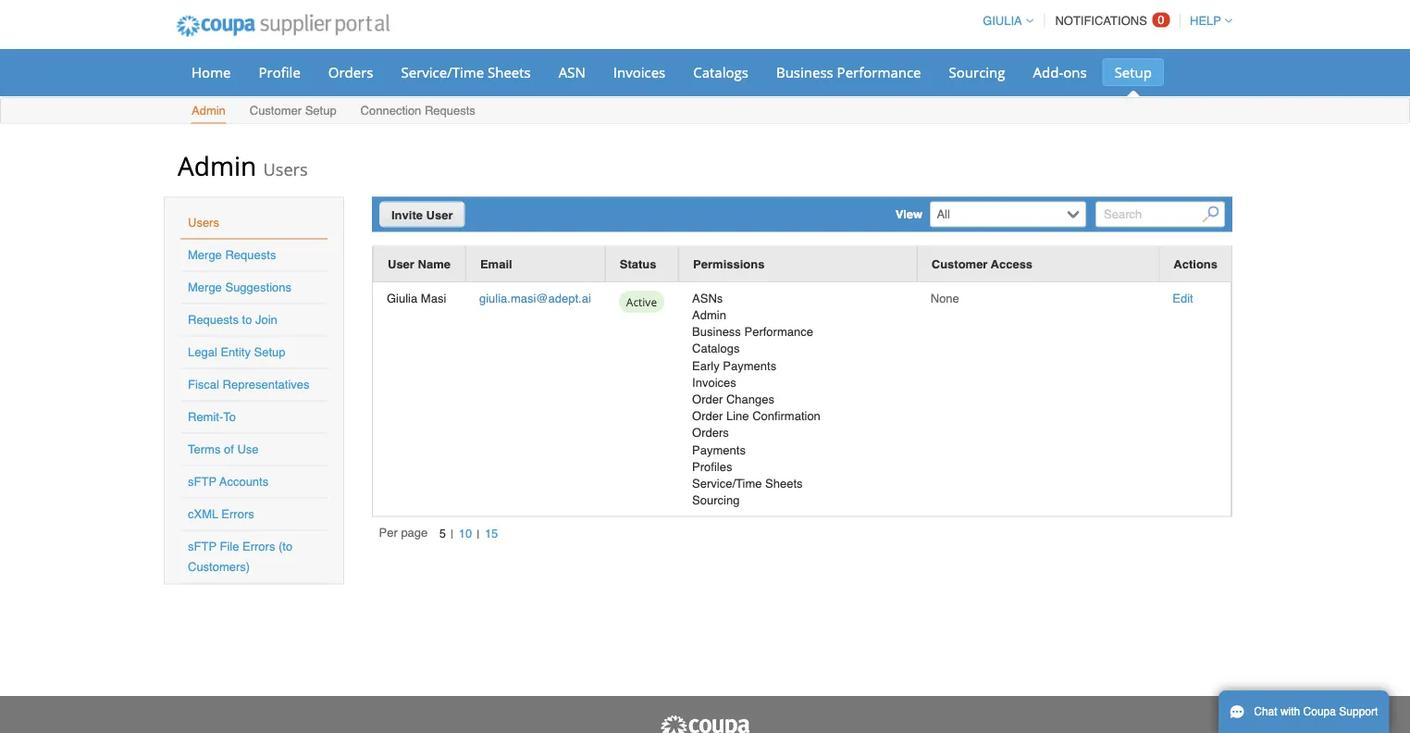 Task type: vqa. For each thing, say whether or not it's contained in the screenshot.
paid's invoice
no



Task type: locate. For each thing, give the bounding box(es) containing it.
invoices right asn
[[614, 62, 666, 81]]

1 horizontal spatial users
[[263, 157, 308, 181]]

customer down the profile link
[[250, 104, 302, 118]]

requests up suggestions at the top of page
[[225, 248, 276, 262]]

add-ons link
[[1022, 58, 1100, 86]]

setup down join
[[254, 345, 286, 359]]

orders
[[328, 62, 374, 81], [693, 426, 729, 440]]

view
[[896, 207, 923, 221]]

1 horizontal spatial user
[[426, 208, 453, 222]]

1 vertical spatial orders
[[693, 426, 729, 440]]

remit-to link
[[188, 410, 236, 424]]

order left line
[[693, 409, 723, 423]]

1 horizontal spatial business
[[777, 62, 834, 81]]

catalogs
[[694, 62, 749, 81], [693, 342, 740, 356]]

2 vertical spatial admin
[[693, 308, 727, 322]]

asn link
[[547, 58, 598, 86]]

requests to join link
[[188, 313, 278, 327]]

1 sftp from the top
[[188, 475, 217, 489]]

masi
[[421, 291, 447, 305]]

1 vertical spatial service/time
[[693, 476, 762, 490]]

sourcing
[[949, 62, 1006, 81], [693, 493, 740, 507]]

orders down line
[[693, 426, 729, 440]]

to
[[242, 313, 252, 327]]

1 horizontal spatial giulia
[[983, 14, 1023, 28]]

2 vertical spatial requests
[[188, 313, 239, 327]]

email button
[[480, 255, 513, 274]]

service/time
[[401, 62, 484, 81], [693, 476, 762, 490]]

sftp
[[188, 475, 217, 489], [188, 540, 217, 554]]

customer setup
[[250, 104, 337, 118]]

orders up 'connection'
[[328, 62, 374, 81]]

0 vertical spatial requests
[[425, 104, 476, 118]]

user left name
[[388, 257, 415, 271]]

user
[[426, 208, 453, 222], [388, 257, 415, 271]]

0 vertical spatial business
[[777, 62, 834, 81]]

1 vertical spatial users
[[188, 216, 219, 230]]

1 horizontal spatial navigation
[[975, 3, 1233, 39]]

permissions
[[694, 257, 765, 271]]

setup down notifications 0 at the top of page
[[1115, 62, 1153, 81]]

per
[[379, 525, 398, 539]]

0 vertical spatial customer
[[250, 104, 302, 118]]

setup inside setup link
[[1115, 62, 1153, 81]]

| right 5 at the bottom of the page
[[451, 527, 454, 541]]

1 merge from the top
[[188, 248, 222, 262]]

1 vertical spatial customer
[[932, 257, 988, 271]]

to
[[223, 410, 236, 424]]

remit-to
[[188, 410, 236, 424]]

0 horizontal spatial navigation
[[379, 524, 503, 545]]

cxml errors link
[[188, 507, 254, 521]]

user inside user name button
[[388, 257, 415, 271]]

0 horizontal spatial users
[[188, 216, 219, 230]]

0
[[1158, 13, 1165, 27]]

merge for merge requests
[[188, 248, 222, 262]]

sourcing inside asns admin business performance catalogs early payments invoices order changes order line confirmation orders payments profiles service/time sheets sourcing
[[693, 493, 740, 507]]

errors down accounts
[[222, 507, 254, 521]]

sourcing down profiles
[[693, 493, 740, 507]]

0 horizontal spatial sourcing
[[693, 493, 740, 507]]

customer up none
[[932, 257, 988, 271]]

service/time down profiles
[[693, 476, 762, 490]]

profile link
[[247, 58, 313, 86]]

with
[[1281, 705, 1301, 718]]

merge suggestions
[[188, 281, 292, 294]]

1 horizontal spatial performance
[[838, 62, 922, 81]]

giulia link
[[975, 14, 1034, 28]]

1 vertical spatial payments
[[693, 443, 746, 457]]

payments up changes
[[723, 359, 777, 372]]

1 vertical spatial catalogs
[[693, 342, 740, 356]]

coupa
[[1304, 705, 1337, 718]]

0 horizontal spatial customer
[[250, 104, 302, 118]]

admin inside asns admin business performance catalogs early payments invoices order changes order line confirmation orders payments profiles service/time sheets sourcing
[[693, 308, 727, 322]]

sheets down confirmation
[[766, 476, 803, 490]]

payments
[[723, 359, 777, 372], [693, 443, 746, 457]]

0 vertical spatial sftp
[[188, 475, 217, 489]]

2 order from the top
[[693, 409, 723, 423]]

0 vertical spatial performance
[[838, 62, 922, 81]]

1 vertical spatial errors
[[243, 540, 275, 554]]

sheets
[[488, 62, 531, 81], [766, 476, 803, 490]]

0 vertical spatial admin
[[192, 104, 226, 118]]

merge requests link
[[188, 248, 276, 262]]

giulia left masi
[[387, 291, 418, 305]]

suggestions
[[225, 281, 292, 294]]

help link
[[1182, 14, 1233, 28]]

active button
[[619, 290, 665, 318]]

setup inside customer setup link
[[305, 104, 337, 118]]

setup down orders link
[[305, 104, 337, 118]]

0 vertical spatial orders
[[328, 62, 374, 81]]

coupa supplier portal image
[[164, 3, 402, 49], [659, 715, 752, 733]]

| left the 15
[[477, 527, 480, 541]]

actions
[[1174, 257, 1218, 271]]

business right catalogs link
[[777, 62, 834, 81]]

use
[[237, 443, 259, 456]]

confirmation
[[753, 409, 821, 423]]

2 horizontal spatial setup
[[1115, 62, 1153, 81]]

0 vertical spatial user
[[426, 208, 453, 222]]

terms of use
[[188, 443, 259, 456]]

1 vertical spatial invoices
[[693, 375, 737, 389]]

sftp inside sftp file errors (to customers)
[[188, 540, 217, 554]]

profile
[[259, 62, 301, 81]]

permissions button
[[694, 255, 765, 274]]

sftp up customers)
[[188, 540, 217, 554]]

notifications
[[1056, 14, 1148, 28]]

2 | from the left
[[477, 527, 480, 541]]

merge for merge suggestions
[[188, 281, 222, 294]]

0 vertical spatial navigation
[[975, 3, 1233, 39]]

2 sftp from the top
[[188, 540, 217, 554]]

requests down service/time sheets link
[[425, 104, 476, 118]]

performance
[[838, 62, 922, 81], [745, 325, 814, 339]]

1 horizontal spatial orders
[[693, 426, 729, 440]]

0 horizontal spatial invoices
[[614, 62, 666, 81]]

1 vertical spatial sheets
[[766, 476, 803, 490]]

sftp for sftp file errors (to customers)
[[188, 540, 217, 554]]

per page
[[379, 525, 428, 539]]

1 vertical spatial user
[[388, 257, 415, 271]]

requests left to
[[188, 313, 239, 327]]

merge down "users" link
[[188, 248, 222, 262]]

1 horizontal spatial sourcing
[[949, 62, 1006, 81]]

invoices
[[614, 62, 666, 81], [693, 375, 737, 389]]

1 horizontal spatial customer
[[932, 257, 988, 271]]

users down customer setup link
[[263, 157, 308, 181]]

View text field
[[932, 202, 1063, 226]]

sheets left asn
[[488, 62, 531, 81]]

2 vertical spatial setup
[[254, 345, 286, 359]]

orders inside orders link
[[328, 62, 374, 81]]

1 vertical spatial admin
[[178, 148, 257, 183]]

join
[[256, 313, 278, 327]]

1 vertical spatial merge
[[188, 281, 222, 294]]

0 vertical spatial sheets
[[488, 62, 531, 81]]

sftp file errors (to customers)
[[188, 540, 293, 574]]

0 vertical spatial sourcing
[[949, 62, 1006, 81]]

0 vertical spatial payments
[[723, 359, 777, 372]]

0 horizontal spatial user
[[388, 257, 415, 271]]

active
[[627, 294, 657, 309]]

performance inside asns admin business performance catalogs early payments invoices order changes order line confirmation orders payments profiles service/time sheets sourcing
[[745, 325, 814, 339]]

merge down the merge requests "link"
[[188, 281, 222, 294]]

sheets inside asns admin business performance catalogs early payments invoices order changes order line confirmation orders payments profiles service/time sheets sourcing
[[766, 476, 803, 490]]

errors
[[222, 507, 254, 521], [243, 540, 275, 554]]

invoices down early
[[693, 375, 737, 389]]

requests
[[425, 104, 476, 118], [225, 248, 276, 262], [188, 313, 239, 327]]

order down early
[[693, 392, 723, 406]]

1 vertical spatial sourcing
[[693, 493, 740, 507]]

0 vertical spatial setup
[[1115, 62, 1153, 81]]

service/time sheets link
[[389, 58, 543, 86]]

navigation containing notifications 0
[[975, 3, 1233, 39]]

0 vertical spatial catalogs
[[694, 62, 749, 81]]

1 horizontal spatial |
[[477, 527, 480, 541]]

1 vertical spatial requests
[[225, 248, 276, 262]]

order
[[693, 392, 723, 406], [693, 409, 723, 423]]

0 vertical spatial coupa supplier portal image
[[164, 3, 402, 49]]

admin down asns
[[693, 308, 727, 322]]

admin down admin link
[[178, 148, 257, 183]]

0 horizontal spatial business
[[693, 325, 741, 339]]

0 horizontal spatial |
[[451, 527, 454, 541]]

customer inside button
[[932, 257, 988, 271]]

navigation
[[975, 3, 1233, 39], [379, 524, 503, 545]]

connection requests
[[361, 104, 476, 118]]

merge
[[188, 248, 222, 262], [188, 281, 222, 294]]

sftp file errors (to customers) link
[[188, 540, 293, 574]]

1 horizontal spatial service/time
[[693, 476, 762, 490]]

entity
[[221, 345, 251, 359]]

1 horizontal spatial setup
[[305, 104, 337, 118]]

giulia.masi@adept.ai
[[480, 291, 591, 305]]

0 vertical spatial service/time
[[401, 62, 484, 81]]

0 vertical spatial giulia
[[983, 14, 1023, 28]]

2 merge from the top
[[188, 281, 222, 294]]

requests to join
[[188, 313, 278, 327]]

catalogs up early
[[693, 342, 740, 356]]

asns
[[693, 291, 723, 305]]

1 vertical spatial setup
[[305, 104, 337, 118]]

service/time up 'connection requests'
[[401, 62, 484, 81]]

admin
[[192, 104, 226, 118], [178, 148, 257, 183], [693, 308, 727, 322]]

errors left the (to
[[243, 540, 275, 554]]

(to
[[279, 540, 293, 554]]

1 horizontal spatial coupa supplier portal image
[[659, 715, 752, 733]]

invoices inside asns admin business performance catalogs early payments invoices order changes order line confirmation orders payments profiles service/time sheets sourcing
[[693, 375, 737, 389]]

0 vertical spatial order
[[693, 392, 723, 406]]

user name
[[388, 257, 451, 271]]

user name button
[[388, 255, 451, 274]]

service/time sheets
[[401, 62, 531, 81]]

0 horizontal spatial giulia
[[387, 291, 418, 305]]

1 horizontal spatial sheets
[[766, 476, 803, 490]]

sftp accounts link
[[188, 475, 269, 489]]

home
[[192, 62, 231, 81]]

1 vertical spatial navigation
[[379, 524, 503, 545]]

0 vertical spatial merge
[[188, 248, 222, 262]]

0 vertical spatial users
[[263, 157, 308, 181]]

10 button
[[454, 524, 477, 544]]

sftp up cxml
[[188, 475, 217, 489]]

1 horizontal spatial invoices
[[693, 375, 737, 389]]

1 vertical spatial giulia
[[387, 291, 418, 305]]

1 vertical spatial order
[[693, 409, 723, 423]]

sftp accounts
[[188, 475, 269, 489]]

0 vertical spatial invoices
[[614, 62, 666, 81]]

1 vertical spatial performance
[[745, 325, 814, 339]]

users up "merge requests" at the left top of page
[[188, 216, 219, 230]]

user right 'invite'
[[426, 208, 453, 222]]

business
[[777, 62, 834, 81], [693, 325, 741, 339]]

catalogs link
[[682, 58, 761, 86]]

giulia for giulia
[[983, 14, 1023, 28]]

5
[[439, 527, 446, 541]]

legal entity setup link
[[188, 345, 286, 359]]

0 horizontal spatial performance
[[745, 325, 814, 339]]

representatives
[[223, 378, 310, 392]]

payments up profiles
[[693, 443, 746, 457]]

sourcing down giulia link
[[949, 62, 1006, 81]]

1 vertical spatial sftp
[[188, 540, 217, 554]]

0 horizontal spatial orders
[[328, 62, 374, 81]]

1 vertical spatial business
[[693, 325, 741, 339]]

admin down home link in the left top of the page
[[192, 104, 226, 118]]

0 horizontal spatial setup
[[254, 345, 286, 359]]

admin for admin
[[192, 104, 226, 118]]

business down asns
[[693, 325, 741, 339]]

catalogs right the invoices link
[[694, 62, 749, 81]]

giulia up sourcing link
[[983, 14, 1023, 28]]

|
[[451, 527, 454, 541], [477, 527, 480, 541]]



Task type: describe. For each thing, give the bounding box(es) containing it.
access
[[991, 257, 1033, 271]]

requests for connection requests
[[425, 104, 476, 118]]

chat with coupa support button
[[1219, 691, 1390, 733]]

chat
[[1255, 705, 1278, 718]]

5 button
[[435, 524, 451, 544]]

fiscal representatives link
[[188, 378, 310, 392]]

support
[[1340, 705, 1379, 718]]

status
[[620, 257, 657, 271]]

giulia for giulia masi
[[387, 291, 418, 305]]

15 button
[[480, 524, 503, 544]]

terms of use link
[[188, 443, 259, 456]]

1 vertical spatial coupa supplier portal image
[[659, 715, 752, 733]]

fiscal representatives
[[188, 378, 310, 392]]

none
[[931, 291, 960, 305]]

catalogs inside asns admin business performance catalogs early payments invoices order changes order line confirmation orders payments profiles service/time sheets sourcing
[[693, 342, 740, 356]]

edit
[[1173, 291, 1194, 305]]

customer access button
[[932, 255, 1033, 274]]

early
[[693, 359, 720, 372]]

10
[[459, 527, 472, 541]]

connection requests link
[[360, 100, 477, 124]]

help
[[1191, 14, 1222, 28]]

errors inside sftp file errors (to customers)
[[243, 540, 275, 554]]

sftp for sftp accounts
[[188, 475, 217, 489]]

1 order from the top
[[693, 392, 723, 406]]

0 horizontal spatial coupa supplier portal image
[[164, 3, 402, 49]]

business performance
[[777, 62, 922, 81]]

giulia masi
[[387, 291, 447, 305]]

navigation containing per page
[[379, 524, 503, 545]]

legal entity setup
[[188, 345, 286, 359]]

page
[[401, 525, 428, 539]]

customer setup link
[[249, 100, 338, 124]]

home link
[[180, 58, 243, 86]]

orders inside asns admin business performance catalogs early payments invoices order changes order line confirmation orders payments profiles service/time sheets sourcing
[[693, 426, 729, 440]]

edit link
[[1173, 291, 1194, 305]]

notifications 0
[[1056, 13, 1165, 28]]

invoices link
[[602, 58, 678, 86]]

customer for customer access
[[932, 257, 988, 271]]

chat with coupa support
[[1255, 705, 1379, 718]]

service/time inside asns admin business performance catalogs early payments invoices order changes order line confirmation orders payments profiles service/time sheets sourcing
[[693, 476, 762, 490]]

business performance link
[[765, 58, 934, 86]]

file
[[220, 540, 239, 554]]

users inside the admin users
[[263, 157, 308, 181]]

asn
[[559, 62, 586, 81]]

accounts
[[219, 475, 269, 489]]

requests for merge requests
[[225, 248, 276, 262]]

customer for customer setup
[[250, 104, 302, 118]]

Search text field
[[1096, 201, 1226, 227]]

1 | from the left
[[451, 527, 454, 541]]

ons
[[1064, 62, 1087, 81]]

add-
[[1034, 62, 1064, 81]]

search image
[[1203, 206, 1220, 223]]

sourcing link
[[937, 58, 1018, 86]]

setup link
[[1103, 58, 1165, 86]]

terms
[[188, 443, 221, 456]]

changes
[[727, 392, 775, 406]]

customers)
[[188, 560, 250, 574]]

customer access
[[932, 257, 1033, 271]]

legal
[[188, 345, 217, 359]]

5 | 10 | 15
[[439, 527, 498, 541]]

users link
[[188, 216, 219, 230]]

invite user link
[[380, 201, 465, 227]]

0 horizontal spatial service/time
[[401, 62, 484, 81]]

status button
[[620, 255, 657, 274]]

profiles
[[693, 460, 733, 474]]

15
[[485, 527, 498, 541]]

invite
[[392, 208, 423, 222]]

merge suggestions link
[[188, 281, 292, 294]]

user inside invite user link
[[426, 208, 453, 222]]

remit-
[[188, 410, 223, 424]]

invite user
[[392, 208, 453, 222]]

name
[[418, 257, 451, 271]]

business inside asns admin business performance catalogs early payments invoices order changes order line confirmation orders payments profiles service/time sheets sourcing
[[693, 325, 741, 339]]

giulia.masi@adept.ai link
[[480, 291, 591, 305]]

line
[[727, 409, 749, 423]]

merge requests
[[188, 248, 276, 262]]

email
[[480, 257, 513, 271]]

asns admin business performance catalogs early payments invoices order changes order line confirmation orders payments profiles service/time sheets sourcing
[[693, 291, 821, 507]]

fiscal
[[188, 378, 219, 392]]

0 horizontal spatial sheets
[[488, 62, 531, 81]]

admin for admin users
[[178, 148, 257, 183]]

connection
[[361, 104, 422, 118]]

0 vertical spatial errors
[[222, 507, 254, 521]]



